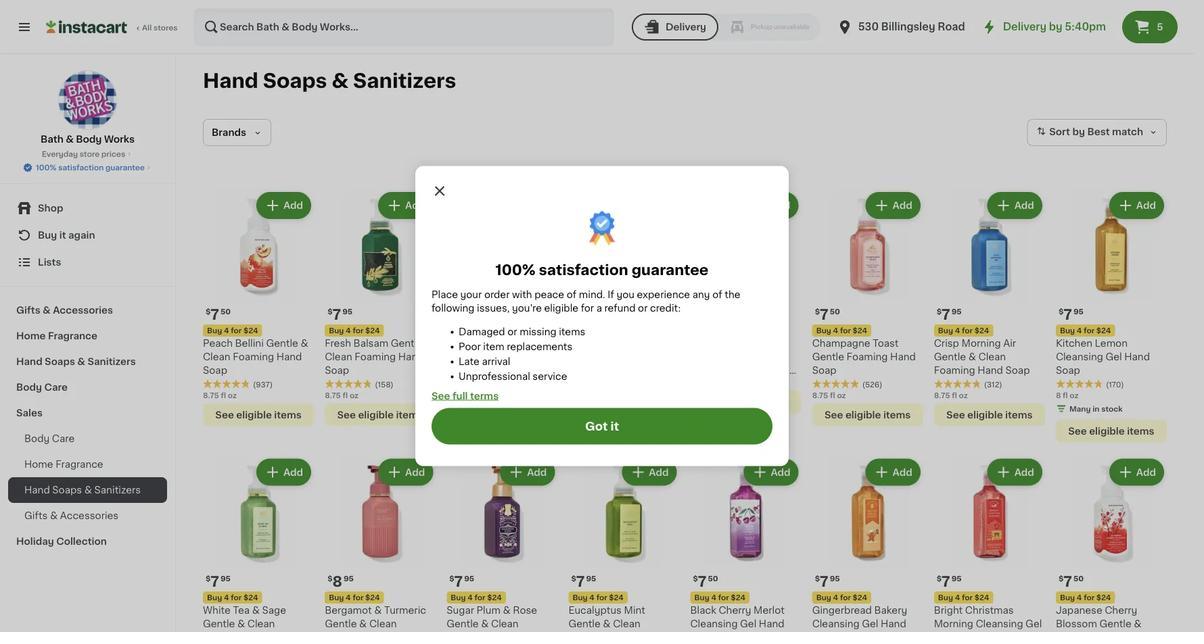 Task type: describe. For each thing, give the bounding box(es) containing it.
items for (158)
[[396, 410, 423, 420]]

buy up eucalyptus
[[573, 594, 588, 602]]

bath & body works
[[41, 135, 135, 144]]

home fragrance link for gifts & accessories
[[8, 323, 167, 349]]

unprofessional
[[459, 372, 530, 381]]

buy up fresh
[[329, 327, 344, 335]]

soaps for first hand soaps & sanitizers link from the bottom
[[52, 486, 82, 495]]

100% inside dialog
[[495, 263, 536, 277]]

see for ★★★★★
[[581, 410, 599, 420]]

$24 up (170)
[[1096, 327, 1111, 335]]

air
[[1003, 339, 1016, 348]]

$ 7 50 for champagne
[[815, 308, 840, 322]]

bright christmas morning cleansing ge
[[934, 606, 1042, 632]]

$24 up japanese cherry blossom gentle
[[1096, 594, 1111, 602]]

8.75 fl oz for champagne toast gentle foaming hand soap
[[812, 392, 846, 399]]

kitchen for (170)
[[1056, 339, 1092, 348]]

50 for champagne
[[830, 308, 840, 316]]

foaming inside peach bellini gentle & clean foaming hand soap
[[233, 352, 274, 362]]

body for 1st the body care link from the bottom
[[24, 434, 50, 444]]

buy up gingerbread
[[816, 594, 831, 602]]

buy up japanese
[[1060, 594, 1075, 602]]

buy 4 for $24 up (170)
[[1060, 327, 1111, 335]]

bergamot & turmeric gentle & clea
[[325, 606, 426, 632]]

8.75 fl oz for crisp morning air gentle & clean foaming hand soap
[[934, 392, 968, 399]]

buy 4 for $24 up bergamot
[[329, 594, 380, 602]]

home fragrance for &
[[16, 331, 97, 341]]

buy it again
[[38, 231, 95, 240]]

buy up crisp
[[938, 327, 953, 335]]

for inside place your order with peace of mind. if you experience any of the following issues, you're eligible for a refund or credit:
[[581, 303, 594, 313]]

buy 4 for $24 up champagne toast gentle foaming hand soap
[[816, 327, 867, 335]]

see down unprofessional
[[459, 398, 478, 407]]

shop link
[[8, 195, 167, 222]]

$ 8 95
[[327, 574, 354, 589]]

buy up bright christmas morning cleansing ge
[[938, 594, 953, 602]]

bright christmas morning gentle & clean foaming hand soap
[[690, 339, 789, 389]]

8.75 fl oz for fresh balsam gentle & clean foaming hand soap
[[325, 392, 359, 399]]

see eligible items for (158)
[[337, 410, 423, 420]]

billingsley
[[881, 22, 935, 32]]

gentle inside the champagne toast gentle & clean foaming hand soap 8.75 fl oz
[[447, 352, 479, 362]]

4 up sugar
[[468, 594, 473, 602]]

gentle inside champagne toast gentle foaming hand soap
[[812, 352, 844, 362]]

lists link
[[8, 249, 167, 276]]

0 vertical spatial sanitizers
[[353, 71, 456, 91]]

see eligible items button for (170)
[[1056, 420, 1167, 443]]

fragrance for care
[[56, 460, 103, 469]]

fl for crisp morning air gentle & clean foaming hand soap
[[952, 392, 957, 399]]

5:40pm
[[1065, 22, 1106, 32]]

buy up white
[[207, 594, 222, 602]]

eligible for (170)
[[1089, 427, 1125, 436]]

0 vertical spatial body
[[76, 135, 102, 144]]

100% inside button
[[36, 164, 56, 171]]

gentle inside japanese cherry blossom gentle
[[1099, 619, 1132, 629]]

bath & body works logo image
[[58, 70, 117, 130]]

satisfaction inside dialog
[[539, 263, 628, 277]]

tea
[[233, 606, 250, 615]]

$ 7 95 for gingerbread bakery cleansing gel han
[[815, 574, 840, 589]]

got it
[[585, 421, 619, 432]]

body for 2nd the body care link from the bottom of the page
[[16, 383, 42, 392]]

your
[[460, 290, 482, 299]]

8.75 for crisp morning air gentle & clean foaming hand soap
[[934, 392, 950, 399]]

$24 up item
[[487, 327, 502, 335]]

all stores link
[[46, 8, 179, 46]]

100% satisfaction guarantee inside dialog
[[495, 263, 709, 277]]

bergamot
[[325, 606, 372, 615]]

see for (312)
[[946, 410, 965, 420]]

again
[[68, 231, 95, 240]]

buy 4 for $24 up eucalyptus
[[573, 594, 624, 602]]

see inside 100% satisfaction guarantee dialog
[[432, 391, 450, 401]]

50 for japanese
[[1073, 575, 1084, 583]]

95 for eucalyptus mint gentle & clea
[[586, 575, 596, 583]]

50 for kitchen
[[586, 308, 596, 316]]

all stores
[[142, 24, 178, 31]]

buy 4 for $24 up fresh
[[329, 327, 380, 335]]

fl for fresh balsam gentle & clean foaming hand soap
[[343, 392, 348, 399]]

hand inside the champagne toast gentle & clean foaming hand soap 8.75 fl oz
[[490, 366, 516, 375]]

works
[[104, 135, 135, 144]]

buy 4 for $24 up black
[[694, 594, 745, 602]]

$24 up gingerbread bakery cleansing gel han
[[853, 594, 867, 602]]

champagne for &
[[447, 339, 505, 348]]

gentle inside bergamot & turmeric gentle & clea
[[325, 619, 357, 629]]

a
[[596, 303, 602, 313]]

soap inside the champagne toast gentle & clean foaming hand soap 8.75 fl oz
[[518, 366, 542, 375]]

kitchen for ★★★★★
[[568, 339, 605, 348]]

see eligible items button for (312)
[[934, 404, 1045, 427]]

buy 4 for $24 up poor
[[451, 327, 502, 335]]

buy 4 for $24 up japanese
[[1060, 594, 1111, 602]]

4 up japanese
[[1077, 594, 1082, 602]]

mind.
[[579, 290, 605, 299]]

you're
[[512, 303, 542, 313]]

any
[[692, 290, 710, 299]]

8.75 inside the champagne toast gentle & clean foaming hand soap 8.75 fl oz
[[447, 379, 463, 387]]

items for (937)
[[274, 410, 302, 420]]

soap inside champagne toast gentle foaming hand soap
[[812, 366, 836, 375]]

bath & body works link
[[41, 70, 135, 146]]

eligible for (312)
[[967, 410, 1003, 420]]

buy down place your order with peace of mind. if you experience any of the following issues, you're eligible for a refund or credit:
[[573, 327, 588, 335]]

95 for gingerbread bakery cleansing gel han
[[830, 575, 840, 583]]

1 hand soaps & sanitizers link from the top
[[8, 349, 167, 375]]

$ 7 95 for champagne toast gentle & clean foaming hand soap
[[449, 308, 474, 322]]

instacart logo image
[[46, 19, 127, 35]]

100% satisfaction guarantee dialog
[[415, 166, 789, 466]]

clean inside crisp morning air gentle & clean foaming hand soap
[[978, 352, 1006, 362]]

& inside peach bellini gentle & clean foaming hand soap
[[301, 339, 308, 348]]

8.75 for fresh balsam gentle & clean foaming hand soap
[[325, 392, 341, 399]]

fl for peach bellini gentle & clean foaming hand soap
[[221, 392, 226, 399]]

gentle inside peach bellini gentle & clean foaming hand soap
[[266, 339, 298, 348]]

4 up 8 fl oz
[[1077, 327, 1082, 335]]

buy 4 for $24 up plum
[[451, 594, 502, 602]]

(158)
[[375, 381, 394, 388]]

replacements
[[507, 342, 572, 351]]

100% satisfaction guarantee button
[[22, 160, 153, 173]]

if
[[608, 290, 614, 299]]

see eligible items down unprofessional
[[459, 398, 545, 407]]

$24 inside product group
[[365, 594, 380, 602]]

see eligible items button for (937)
[[203, 404, 314, 427]]

cherry for gentle
[[1105, 606, 1137, 615]]

see eligible items for ★★★★★
[[581, 410, 667, 420]]

sugar
[[447, 606, 474, 615]]

kitchen lemon cleansing gel hand soap for ★★★★★
[[568, 339, 663, 375]]

everyday
[[42, 151, 78, 158]]

$24 up bellini
[[243, 327, 258, 335]]

product group containing 8
[[325, 456, 436, 632]]

foaming inside bright christmas morning gentle & clean foaming hand soap
[[720, 366, 761, 375]]

home fragrance link for body care
[[8, 452, 167, 478]]

terms
[[470, 391, 499, 401]]

see for (526)
[[825, 410, 843, 420]]

japanese cherry blossom gentle 
[[1056, 606, 1155, 632]]

buy 4 for $24 up tea
[[207, 594, 258, 602]]

see eligible items for (312)
[[946, 410, 1033, 420]]

arrival
[[482, 357, 510, 366]]

fresh balsam gentle & clean foaming hand soap
[[325, 339, 433, 375]]

see for (170)
[[1068, 427, 1087, 436]]

eligible down unprofessional
[[480, 398, 516, 407]]

sage
[[262, 606, 286, 615]]

service
[[533, 372, 567, 381]]

eucalyptus mint gentle & clea
[[568, 606, 664, 632]]

buy up lists
[[38, 231, 57, 240]]

refund
[[604, 303, 636, 313]]

store
[[80, 151, 100, 158]]

gifts for first gifts & accessories link
[[16, 306, 40, 315]]

4 up fresh
[[346, 327, 351, 335]]

following
[[432, 303, 475, 313]]

turmeric
[[384, 606, 426, 615]]

plum
[[477, 606, 500, 615]]

gentle inside bright christmas morning gentle & clean foaming hand soap
[[732, 352, 764, 362]]

black
[[690, 606, 716, 615]]

morning for bright christmas morning cleansing ge
[[934, 619, 973, 629]]

morning inside crisp morning air gentle & clean foaming hand soap
[[962, 339, 1001, 348]]

4 up champagne toast gentle foaming hand soap
[[833, 327, 838, 335]]

$ 7 50 for black
[[693, 574, 718, 589]]

gifts & accessories for first gifts & accessories link from the bottom
[[24, 511, 119, 521]]

8.75 for peach bellini gentle & clean foaming hand soap
[[203, 392, 219, 399]]

hand inside bright christmas morning gentle & clean foaming hand soap
[[764, 366, 789, 375]]

issues,
[[477, 303, 510, 313]]

buy 4 for $24 up bright christmas morning cleansing ge
[[938, 594, 989, 602]]

buy up peach
[[207, 327, 222, 335]]

$ 7 95 for eucalyptus mint gentle & clea
[[571, 574, 596, 589]]

0 vertical spatial accessories
[[53, 306, 113, 315]]

50 for black
[[708, 575, 718, 583]]

100% satisfaction guarantee inside button
[[36, 164, 145, 171]]

everyday store prices
[[42, 151, 125, 158]]

delivery for delivery by 5:40pm
[[1003, 22, 1046, 32]]

stores
[[153, 24, 178, 31]]

you
[[617, 290, 635, 299]]

balsam
[[353, 339, 388, 348]]

damaged or missing items poor item replacements late arrival unprofessional service
[[459, 327, 585, 381]]

buy up champagne toast gentle foaming hand soap
[[816, 327, 831, 335]]

black cherry merlot cleansing gel han
[[690, 606, 785, 632]]

peach bellini gentle & clean foaming hand soap
[[203, 339, 308, 375]]

gel inside black cherry merlot cleansing gel han
[[740, 619, 756, 629]]

$24 up plum
[[487, 594, 502, 602]]

bellini
[[235, 339, 264, 348]]

buy it again link
[[8, 222, 167, 249]]

530 billingsley road
[[858, 22, 965, 32]]

missing
[[520, 327, 556, 337]]

hand inside peach bellini gentle & clean foaming hand soap
[[276, 352, 302, 362]]

$24 up tea
[[243, 594, 258, 602]]

soaps for first hand soaps & sanitizers link from the top
[[45, 357, 75, 367]]

gel up (170)
[[1106, 352, 1122, 362]]

1 vertical spatial care
[[52, 434, 75, 444]]

buy 4 for $24 down a
[[573, 327, 624, 335]]

4 inside product group
[[346, 594, 351, 602]]

product group containing add
[[690, 189, 801, 414]]

items for (170)
[[1127, 427, 1154, 436]]

by
[[1049, 22, 1062, 32]]

buy 4 for $24 up peach
[[207, 327, 258, 335]]

collection
[[56, 537, 107, 547]]

hand soaps & sanitizers for first hand soaps & sanitizers link from the top
[[16, 357, 136, 367]]

4 up bright christmas morning cleansing ge
[[955, 594, 960, 602]]

buy up black
[[694, 594, 709, 602]]

4 up black
[[711, 594, 716, 602]]

gingerbread
[[812, 606, 872, 615]]

4 up eucalyptus
[[589, 594, 595, 602]]

lemon for (170)
[[1095, 339, 1128, 348]]

see eligible items button for (158)
[[325, 404, 436, 427]]

shop
[[38, 204, 63, 213]]

eligible inside place your order with peace of mind. if you experience any of the following issues, you're eligible for a refund or credit:
[[544, 303, 578, 313]]

cleansing inside bright christmas morning cleansing ge
[[976, 619, 1023, 629]]

champagne toast gentle & clean foaming hand soap 8.75 fl oz
[[447, 339, 542, 387]]

sugar plum & rose gentle & clea
[[447, 606, 542, 632]]

gentle inside "white tea & sage gentle & clea"
[[203, 619, 235, 629]]

delivery button
[[632, 14, 718, 41]]

white tea & sage gentle & clea
[[203, 606, 299, 632]]

in
[[1093, 405, 1099, 413]]

oz for champagne toast gentle foaming hand soap
[[837, 392, 846, 399]]

95 for sugar plum & rose gentle & clea
[[464, 575, 474, 583]]

530
[[858, 22, 879, 32]]

peace
[[534, 290, 564, 299]]

or inside damaged or missing items poor item replacements late arrival unprofessional service
[[507, 327, 517, 337]]

damaged
[[459, 327, 505, 337]]

white
[[203, 606, 231, 615]]

items inside damaged or missing items poor item replacements late arrival unprofessional service
[[559, 327, 585, 337]]

$24 up balsam at the left
[[365, 327, 380, 335]]

cleansing inside gingerbread bakery cleansing gel han
[[812, 619, 859, 629]]

see full terms
[[432, 391, 499, 401]]

(170)
[[1106, 381, 1124, 388]]

buy inside product group
[[329, 594, 344, 602]]

soap inside crisp morning air gentle & clean foaming hand soap
[[1006, 366, 1030, 375]]

oz for kitchen lemon cleansing gel hand soap
[[1070, 392, 1079, 399]]

$ 7 50 for japanese
[[1059, 574, 1084, 589]]

$ 7 50 for kitchen
[[571, 308, 596, 322]]

buy 4 for $24 up gingerbread
[[816, 594, 867, 602]]

the
[[725, 290, 740, 299]]

eligible for (526)
[[845, 410, 881, 420]]

8.75 for champagne toast gentle foaming hand soap
[[812, 392, 828, 399]]

sanitizers for first hand soaps & sanitizers link from the top
[[88, 357, 136, 367]]

1 of from the left
[[567, 290, 576, 299]]

soap inside bright christmas morning gentle & clean foaming hand soap
[[690, 380, 715, 389]]

gentle inside fresh balsam gentle & clean foaming hand soap
[[391, 339, 423, 348]]

$ 7 95 for fresh balsam gentle & clean foaming hand soap
[[327, 308, 352, 322]]

soap inside peach bellini gentle & clean foaming hand soap
[[203, 366, 227, 375]]

1 body care link from the top
[[8, 375, 167, 400]]

delivery by 5:40pm
[[1003, 22, 1106, 32]]

4 up white
[[224, 594, 229, 602]]

delivery for delivery
[[666, 22, 706, 32]]

$24 up bright christmas morning cleansing ge
[[974, 594, 989, 602]]

gentle inside sugar plum & rose gentle & clea
[[447, 619, 479, 629]]

95 for bright christmas morning cleansing ge
[[952, 575, 962, 583]]

crisp
[[934, 339, 959, 348]]



Task type: locate. For each thing, give the bounding box(es) containing it.
1 vertical spatial home fragrance link
[[8, 452, 167, 478]]

1 vertical spatial 100%
[[495, 263, 536, 277]]

8.75 down crisp
[[934, 392, 950, 399]]

morning for bright christmas morning gentle & clean foaming hand soap
[[690, 352, 730, 362]]

gentle inside eucalyptus mint gentle & clea
[[568, 619, 601, 629]]

home fragrance
[[16, 331, 97, 341], [24, 460, 103, 469]]

0 horizontal spatial it
[[59, 231, 66, 240]]

holiday
[[16, 537, 54, 547]]

holiday collection
[[16, 537, 107, 547]]

100% satisfaction guarantee up if
[[495, 263, 709, 277]]

1 vertical spatial 100% satisfaction guarantee
[[495, 263, 709, 277]]

0 vertical spatial 100%
[[36, 164, 56, 171]]

body care down sales
[[24, 434, 75, 444]]

foaming down crisp
[[934, 366, 975, 375]]

everyday store prices link
[[42, 149, 133, 160]]

1 vertical spatial gifts & accessories link
[[8, 503, 167, 529]]

1 horizontal spatial kitchen
[[1056, 339, 1092, 348]]

morning
[[962, 339, 1001, 348], [690, 352, 730, 362], [934, 619, 973, 629]]

see eligible items inside product group
[[703, 398, 789, 407]]

got
[[585, 421, 608, 432]]

50 left a
[[586, 308, 596, 316]]

christmas
[[721, 339, 770, 348], [965, 606, 1014, 615]]

2 8.75 fl oz from the left
[[325, 392, 359, 399]]

it for buy
[[59, 231, 66, 240]]

order
[[484, 290, 510, 299]]

0 vertical spatial satisfaction
[[58, 164, 104, 171]]

1 vertical spatial home
[[24, 460, 53, 469]]

see up got
[[581, 410, 599, 420]]

eligible
[[544, 303, 578, 313], [480, 398, 516, 407], [724, 398, 759, 407], [236, 410, 272, 420], [358, 410, 394, 420], [602, 410, 637, 420], [845, 410, 881, 420], [967, 410, 1003, 420], [1089, 427, 1125, 436]]

0 horizontal spatial delivery
[[666, 22, 706, 32]]

4 up crisp
[[955, 327, 960, 335]]

oz up many
[[1070, 392, 1079, 399]]

body care link down sales
[[8, 426, 167, 452]]

$ 7 50 up japanese
[[1059, 574, 1084, 589]]

mint
[[624, 606, 645, 615]]

cherry inside japanese cherry blossom gentle
[[1105, 606, 1137, 615]]

0 vertical spatial guarantee
[[105, 164, 145, 171]]

2 of from the left
[[712, 290, 722, 299]]

cleansing inside black cherry merlot cleansing gel han
[[690, 619, 738, 629]]

bright right bakery
[[934, 606, 963, 615]]

gifts & accessories link up 'collection'
[[8, 503, 167, 529]]

8.75 fl oz for peach bellini gentle & clean foaming hand soap
[[203, 392, 237, 399]]

sanitizers for first hand soaps & sanitizers link from the bottom
[[94, 486, 141, 495]]

95 for fresh balsam gentle & clean foaming hand soap
[[342, 308, 352, 316]]

foaming inside crisp morning air gentle & clean foaming hand soap
[[934, 366, 975, 375]]

foaming down balsam at the left
[[355, 352, 396, 362]]

1 vertical spatial satisfaction
[[539, 263, 628, 277]]

2 body care link from the top
[[8, 426, 167, 452]]

bright
[[690, 339, 719, 348], [934, 606, 963, 615]]

eligible for ★★★★★
[[602, 410, 637, 420]]

oz up terms
[[471, 379, 480, 387]]

1 vertical spatial hand soaps & sanitizers link
[[8, 478, 167, 503]]

hand inside crisp morning air gentle & clean foaming hand soap
[[978, 366, 1003, 375]]

foaming down bellini
[[233, 352, 274, 362]]

bright for bright christmas morning gentle & clean foaming hand soap
[[690, 339, 719, 348]]

1 vertical spatial gifts & accessories
[[24, 511, 119, 521]]

bright down any
[[690, 339, 719, 348]]

sanitizers
[[353, 71, 456, 91], [88, 357, 136, 367], [94, 486, 141, 495]]

$24 up eucalyptus mint gentle & clea
[[609, 594, 624, 602]]

bath
[[41, 135, 63, 144]]

home
[[16, 331, 46, 341], [24, 460, 53, 469]]

body up sales
[[16, 383, 42, 392]]

8.75
[[447, 379, 463, 387], [203, 392, 219, 399], [325, 392, 341, 399], [812, 392, 828, 399], [934, 392, 950, 399]]

items for (312)
[[1005, 410, 1033, 420]]

see eligible items for (170)
[[1068, 427, 1154, 436]]

or inside place your order with peace of mind. if you experience any of the following issues, you're eligible for a refund or credit:
[[638, 303, 648, 313]]

eucalyptus
[[568, 606, 622, 615]]

1 vertical spatial accessories
[[60, 511, 119, 521]]

0 horizontal spatial satisfaction
[[58, 164, 104, 171]]

95 for champagne toast gentle & clean foaming hand soap
[[464, 308, 474, 316]]

& inside bright christmas morning gentle & clean foaming hand soap
[[767, 352, 774, 362]]

service type group
[[632, 14, 820, 41]]

& inside eucalyptus mint gentle & clea
[[603, 619, 611, 629]]

0 horizontal spatial lemon
[[607, 339, 640, 348]]

$ 7 50 up black
[[693, 574, 718, 589]]

clean inside peach bellini gentle & clean foaming hand soap
[[203, 352, 230, 362]]

many in stock
[[1069, 405, 1123, 413]]

got it button
[[432, 408, 772, 445]]

poor
[[459, 342, 481, 351]]

christmas for cleansing
[[965, 606, 1014, 615]]

8.75 down fresh
[[325, 392, 341, 399]]

clean
[[203, 352, 230, 362], [325, 352, 352, 362], [491, 352, 519, 362], [978, 352, 1006, 362], [690, 366, 718, 375]]

see eligible items button for ★★★★★
[[568, 404, 679, 427]]

1 vertical spatial bright
[[934, 606, 963, 615]]

1 vertical spatial hand soaps & sanitizers
[[16, 357, 136, 367]]

delivery by 5:40pm link
[[981, 19, 1106, 35]]

$
[[206, 308, 211, 316], [327, 308, 332, 316], [449, 308, 454, 316], [571, 308, 576, 316], [815, 308, 820, 316], [937, 308, 942, 316], [1059, 308, 1063, 316], [206, 575, 211, 583], [327, 575, 332, 583], [449, 575, 454, 583], [571, 575, 576, 583], [693, 575, 698, 583], [815, 575, 820, 583], [937, 575, 942, 583], [1059, 575, 1063, 583]]

(937)
[[253, 381, 273, 388]]

hand soaps & sanitizers link up the sales link
[[8, 349, 167, 375]]

place
[[432, 290, 458, 299]]

0 vertical spatial it
[[59, 231, 66, 240]]

1 vertical spatial body care link
[[8, 426, 167, 452]]

body care link
[[8, 375, 167, 400], [8, 426, 167, 452]]

body down sales
[[24, 434, 50, 444]]

95 inside $ 8 95
[[344, 575, 354, 583]]

items for (526)
[[883, 410, 911, 420]]

clean for champagne
[[491, 352, 519, 362]]

$24 up black cherry merlot cleansing gel han
[[731, 594, 745, 602]]

many
[[1069, 405, 1091, 413]]

0 vertical spatial home fragrance
[[16, 331, 97, 341]]

see eligible items down bright christmas morning gentle & clean foaming hand soap
[[703, 398, 789, 407]]

$ 7 95 for kitchen lemon cleansing gel hand soap
[[1059, 308, 1083, 322]]

1 horizontal spatial bright
[[934, 606, 963, 615]]

0 vertical spatial gifts
[[16, 306, 40, 315]]

100%
[[36, 164, 56, 171], [495, 263, 536, 277]]

0 vertical spatial home fragrance link
[[8, 323, 167, 349]]

clean inside fresh balsam gentle & clean foaming hand soap
[[325, 352, 352, 362]]

8.75 fl oz down crisp morning air gentle & clean foaming hand soap
[[934, 392, 968, 399]]

50 for peach
[[221, 308, 231, 316]]

morning inside bright christmas morning cleansing ge
[[934, 619, 973, 629]]

cherry right black
[[719, 606, 751, 615]]

buy up 8 fl oz
[[1060, 327, 1075, 335]]

1 horizontal spatial christmas
[[965, 606, 1014, 615]]

2 champagne from the left
[[812, 339, 870, 348]]

$24 up champagne toast gentle foaming hand soap
[[853, 327, 867, 335]]

50 up champagne toast gentle foaming hand soap
[[830, 308, 840, 316]]

0 vertical spatial soaps
[[263, 71, 327, 91]]

lemon
[[607, 339, 640, 348], [1095, 339, 1128, 348]]

see for (937)
[[215, 410, 234, 420]]

0 horizontal spatial of
[[567, 290, 576, 299]]

it inside button
[[610, 421, 619, 432]]

1 vertical spatial body
[[16, 383, 42, 392]]

2 hand soaps & sanitizers link from the top
[[8, 478, 167, 503]]

cherry for cleansing
[[719, 606, 751, 615]]

$ 7 50 left a
[[571, 308, 596, 322]]

5 button
[[1122, 11, 1178, 43]]

4 up peach
[[224, 327, 229, 335]]

hand inside champagne toast gentle foaming hand soap
[[890, 352, 916, 362]]

body up 'store'
[[76, 135, 102, 144]]

1 vertical spatial it
[[610, 421, 619, 432]]

0 vertical spatial gifts & accessories
[[16, 306, 113, 315]]

soaps
[[263, 71, 327, 91], [45, 357, 75, 367], [52, 486, 82, 495]]

guarantee down prices
[[105, 164, 145, 171]]

gifts
[[16, 306, 40, 315], [24, 511, 48, 521]]

1 vertical spatial 8
[[332, 574, 342, 589]]

4 up bergamot
[[346, 594, 351, 602]]

oz for peach bellini gentle & clean foaming hand soap
[[228, 392, 237, 399]]

0 horizontal spatial 100% satisfaction guarantee
[[36, 164, 145, 171]]

1 horizontal spatial champagne
[[812, 339, 870, 348]]

2 kitchen lemon cleansing gel hand soap from the left
[[1056, 339, 1150, 375]]

blossom
[[1056, 619, 1097, 629]]

4 8.75 fl oz from the left
[[934, 392, 968, 399]]

see down crisp morning air gentle & clean foaming hand soap
[[946, 410, 965, 420]]

8.75 up the full
[[447, 379, 463, 387]]

guarantee
[[105, 164, 145, 171], [632, 263, 709, 277]]

morning inside bright christmas morning gentle & clean foaming hand soap
[[690, 352, 730, 362]]

$ 7 95 for bright christmas morning cleansing ge
[[937, 574, 962, 589]]

full
[[452, 391, 468, 401]]

eligible inside product group
[[724, 398, 759, 407]]

0 vertical spatial 8
[[1056, 392, 1061, 399]]

95 for kitchen lemon cleansing gel hand soap
[[1073, 308, 1083, 316]]

oz
[[471, 379, 480, 387], [228, 392, 237, 399], [350, 392, 359, 399], [837, 392, 846, 399], [959, 392, 968, 399], [1070, 392, 1079, 399]]

clean for peach
[[203, 352, 230, 362]]

eligible down the (526)
[[845, 410, 881, 420]]

& inside crisp morning air gentle & clean foaming hand soap
[[968, 352, 976, 362]]

bright inside bright christmas morning gentle & clean foaming hand soap
[[690, 339, 719, 348]]

0 horizontal spatial christmas
[[721, 339, 770, 348]]

0 vertical spatial hand soaps & sanitizers
[[203, 71, 456, 91]]

$24 up bergamot & turmeric gentle & clea
[[365, 594, 380, 602]]

foaming inside champagne toast gentle foaming hand soap
[[847, 352, 888, 362]]

1 lemon from the left
[[607, 339, 640, 348]]

1 horizontal spatial guarantee
[[632, 263, 709, 277]]

1 horizontal spatial 100%
[[495, 263, 536, 277]]

1 horizontal spatial delivery
[[1003, 22, 1046, 32]]

0 horizontal spatial 8
[[332, 574, 342, 589]]

kitchen down a
[[568, 339, 605, 348]]

gifts & accessories
[[16, 306, 113, 315], [24, 511, 119, 521]]

bright christmas morning gentle & clean foaming hand soap button
[[690, 189, 801, 389]]

2 gifts & accessories link from the top
[[8, 503, 167, 529]]

cherry right japanese
[[1105, 606, 1137, 615]]

hand
[[203, 71, 258, 91], [276, 352, 302, 362], [398, 352, 424, 362], [637, 352, 663, 362], [890, 352, 916, 362], [1124, 352, 1150, 362], [16, 357, 42, 367], [490, 366, 516, 375], [764, 366, 789, 375], [978, 366, 1003, 375], [24, 486, 50, 495]]

1 horizontal spatial 8
[[1056, 392, 1061, 399]]

1 vertical spatial soaps
[[45, 357, 75, 367]]

oz inside the champagne toast gentle & clean foaming hand soap 8.75 fl oz
[[471, 379, 480, 387]]

1 vertical spatial sanitizers
[[88, 357, 136, 367]]

foaming inside fresh balsam gentle & clean foaming hand soap
[[355, 352, 396, 362]]

0 horizontal spatial kitchen lemon cleansing gel hand soap
[[568, 339, 663, 375]]

0 vertical spatial morning
[[962, 339, 1001, 348]]

1 vertical spatial guarantee
[[632, 263, 709, 277]]

95 for crisp morning air gentle & clean foaming hand soap
[[952, 308, 962, 316]]

lemon down refund at the right of the page
[[607, 339, 640, 348]]

foaming inside the champagne toast gentle & clean foaming hand soap 8.75 fl oz
[[447, 366, 488, 375]]

stock
[[1101, 405, 1123, 413]]

0 vertical spatial body care link
[[8, 375, 167, 400]]

see eligible items down the (526)
[[825, 410, 911, 420]]

0 vertical spatial christmas
[[721, 339, 770, 348]]

1 toast from the left
[[507, 339, 533, 348]]

1 kitchen from the left
[[568, 339, 605, 348]]

1 horizontal spatial toast
[[873, 339, 899, 348]]

see eligible items button for (526)
[[812, 404, 923, 427]]

soap
[[203, 366, 227, 375], [325, 366, 349, 375], [518, 366, 542, 375], [568, 366, 593, 375], [812, 366, 836, 375], [1006, 366, 1030, 375], [1056, 366, 1080, 375], [690, 380, 715, 389]]

0 vertical spatial care
[[44, 383, 68, 392]]

1 vertical spatial fragrance
[[56, 460, 103, 469]]

clean inside bright christmas morning gentle & clean foaming hand soap
[[690, 366, 718, 375]]

2 lemon from the left
[[1095, 339, 1128, 348]]

christmas inside bright christmas morning gentle & clean foaming hand soap
[[721, 339, 770, 348]]

hand soaps & sanitizers for first hand soaps & sanitizers link from the bottom
[[24, 486, 141, 495]]

product group
[[203, 189, 314, 427], [325, 189, 436, 427], [447, 189, 558, 414], [568, 189, 679, 427], [690, 189, 801, 414], [812, 189, 923, 427], [934, 189, 1045, 427], [1056, 189, 1167, 443], [203, 456, 314, 632], [325, 456, 436, 632], [447, 456, 558, 632], [568, 456, 679, 632], [690, 456, 801, 632], [812, 456, 923, 632], [934, 456, 1045, 632], [1056, 456, 1167, 632]]

see for (158)
[[337, 410, 356, 420]]

toast up the (526)
[[873, 339, 899, 348]]

fl for champagne toast gentle foaming hand soap
[[830, 392, 835, 399]]

oz for crisp morning air gentle & clean foaming hand soap
[[959, 392, 968, 399]]

japanese
[[1056, 606, 1102, 615]]

1 vertical spatial home fragrance
[[24, 460, 103, 469]]

2 toast from the left
[[873, 339, 899, 348]]

experience
[[637, 290, 690, 299]]

satisfaction inside button
[[58, 164, 104, 171]]

eligible down (312) on the right bottom
[[967, 410, 1003, 420]]

&
[[332, 71, 349, 91], [66, 135, 74, 144], [43, 306, 51, 315], [301, 339, 308, 348], [425, 339, 433, 348], [481, 352, 489, 362], [767, 352, 774, 362], [968, 352, 976, 362], [77, 357, 85, 367], [84, 486, 92, 495], [50, 511, 58, 521], [252, 606, 260, 615], [374, 606, 382, 615], [503, 606, 510, 615], [237, 619, 245, 629], [359, 619, 367, 629], [481, 619, 489, 629], [603, 619, 611, 629]]

2 vertical spatial sanitizers
[[94, 486, 141, 495]]

credit:
[[650, 303, 681, 313]]

1 horizontal spatial of
[[712, 290, 722, 299]]

4 up gingerbread
[[833, 594, 838, 602]]

100% up with
[[495, 263, 536, 277]]

champagne inside the champagne toast gentle & clean foaming hand soap 8.75 fl oz
[[447, 339, 505, 348]]

0 horizontal spatial kitchen
[[568, 339, 605, 348]]

& inside fresh balsam gentle & clean foaming hand soap
[[425, 339, 433, 348]]

see down bright christmas morning gentle & clean foaming hand soap
[[703, 398, 721, 407]]

0 vertical spatial bright
[[690, 339, 719, 348]]

★★★★★
[[203, 379, 250, 388], [203, 379, 250, 388], [325, 379, 372, 388], [325, 379, 372, 388], [568, 379, 616, 388], [568, 379, 616, 388], [812, 379, 859, 388], [812, 379, 859, 388], [934, 379, 981, 388], [934, 379, 981, 388], [1056, 379, 1103, 388], [1056, 379, 1103, 388]]

toast for clean
[[507, 339, 533, 348]]

body care for 2nd the body care link from the bottom of the page
[[16, 383, 68, 392]]

0 vertical spatial or
[[638, 303, 648, 313]]

rose
[[513, 606, 537, 615]]

530 billingsley road button
[[837, 8, 965, 46]]

$24 down refund at the right of the page
[[609, 327, 624, 335]]

body care
[[16, 383, 68, 392], [24, 434, 75, 444]]

sales link
[[8, 400, 167, 426]]

0 vertical spatial gifts & accessories link
[[8, 298, 167, 323]]

hand soaps & sanitizers link up holiday collection link
[[8, 478, 167, 503]]

items for ★★★★★
[[640, 410, 667, 420]]

1 horizontal spatial or
[[638, 303, 648, 313]]

0 horizontal spatial 100%
[[36, 164, 56, 171]]

1 champagne from the left
[[447, 339, 505, 348]]

see eligible items button
[[447, 391, 558, 414], [690, 391, 801, 414], [203, 404, 314, 427], [325, 404, 436, 427], [568, 404, 679, 427], [812, 404, 923, 427], [934, 404, 1045, 427], [1056, 420, 1167, 443]]

home fragrance for care
[[24, 460, 103, 469]]

0 vertical spatial home
[[16, 331, 46, 341]]

delivery inside button
[[666, 22, 706, 32]]

accessories down lists link
[[53, 306, 113, 315]]

5
[[1157, 22, 1163, 32]]

0 horizontal spatial champagne
[[447, 339, 505, 348]]

it
[[59, 231, 66, 240], [610, 421, 619, 432]]

items
[[559, 327, 585, 337], [518, 398, 545, 407], [762, 398, 789, 407], [274, 410, 302, 420], [396, 410, 423, 420], [640, 410, 667, 420], [883, 410, 911, 420], [1005, 410, 1033, 420], [1127, 427, 1154, 436]]

bright inside bright christmas morning cleansing ge
[[934, 606, 963, 615]]

accessories
[[53, 306, 113, 315], [60, 511, 119, 521]]

with
[[512, 290, 532, 299]]

95 for bergamot & turmeric gentle & clea
[[344, 575, 354, 583]]

gentle inside crisp morning air gentle & clean foaming hand soap
[[934, 352, 966, 362]]

champagne toast gentle foaming hand soap
[[812, 339, 916, 375]]

1 vertical spatial christmas
[[965, 606, 1014, 615]]

None search field
[[193, 8, 614, 46]]

1 home fragrance link from the top
[[8, 323, 167, 349]]

1 horizontal spatial kitchen lemon cleansing gel hand soap
[[1056, 339, 1150, 375]]

95 for white tea & sage gentle & clea
[[221, 575, 231, 583]]

gingerbread bakery cleansing gel han
[[812, 606, 907, 632]]

see eligible items down (312) on the right bottom
[[946, 410, 1033, 420]]

1 horizontal spatial it
[[610, 421, 619, 432]]

$ 7 95 for crisp morning air gentle & clean foaming hand soap
[[937, 308, 962, 322]]

1 vertical spatial gifts
[[24, 511, 48, 521]]

4 down place your order with peace of mind. if you experience any of the following issues, you're eligible for a refund or credit:
[[589, 327, 595, 335]]

late
[[459, 357, 480, 366]]

0 vertical spatial 100% satisfaction guarantee
[[36, 164, 145, 171]]

1 kitchen lemon cleansing gel hand soap from the left
[[568, 339, 663, 375]]

& inside the champagne toast gentle & clean foaming hand soap 8.75 fl oz
[[481, 352, 489, 362]]

see down fresh balsam gentle & clean foaming hand soap
[[337, 410, 356, 420]]

fragrance
[[48, 331, 97, 341], [56, 460, 103, 469]]

0 horizontal spatial guarantee
[[105, 164, 145, 171]]

0 vertical spatial hand soaps & sanitizers link
[[8, 349, 167, 375]]

fragrance for &
[[48, 331, 97, 341]]

oz down peach bellini gentle & clean foaming hand soap
[[228, 392, 237, 399]]

8
[[1056, 392, 1061, 399], [332, 574, 342, 589]]

eligible for (158)
[[358, 410, 394, 420]]

0 vertical spatial body care
[[16, 383, 68, 392]]

satisfaction down 'everyday store prices'
[[58, 164, 104, 171]]

soap inside fresh balsam gentle & clean foaming hand soap
[[325, 366, 349, 375]]

body care for 1st the body care link from the bottom
[[24, 434, 75, 444]]

champagne up the (526)
[[812, 339, 870, 348]]

see eligible items for (937)
[[215, 410, 302, 420]]

hand inside fresh balsam gentle & clean foaming hand soap
[[398, 352, 424, 362]]

1 cherry from the left
[[719, 606, 751, 615]]

fl inside the champagne toast gentle & clean foaming hand soap 8.75 fl oz
[[464, 379, 470, 387]]

gifts up holiday
[[24, 511, 48, 521]]

2 vertical spatial body
[[24, 434, 50, 444]]

home for gifts
[[16, 331, 46, 341]]

1 8.75 fl oz from the left
[[203, 392, 237, 399]]

items inside product group
[[762, 398, 789, 407]]

$7.95 element
[[690, 306, 801, 323]]

christmas for gentle
[[721, 339, 770, 348]]

fl for kitchen lemon cleansing gel hand soap
[[1063, 392, 1068, 399]]

it right got
[[610, 421, 619, 432]]

1 horizontal spatial satisfaction
[[539, 263, 628, 277]]

of left the mind.
[[567, 290, 576, 299]]

50 up black
[[708, 575, 718, 583]]

toast for hand
[[873, 339, 899, 348]]

8.75 fl oz
[[203, 392, 237, 399], [325, 392, 359, 399], [812, 392, 846, 399], [934, 392, 968, 399]]

4 up poor
[[468, 327, 473, 335]]

road
[[938, 22, 965, 32]]

$ inside $ 8 95
[[327, 575, 332, 583]]

$ 7 95 for sugar plum & rose gentle & clea
[[449, 574, 474, 589]]

1 horizontal spatial 100% satisfaction guarantee
[[495, 263, 709, 277]]

guarantee inside button
[[105, 164, 145, 171]]

gel inside gingerbread bakery cleansing gel han
[[862, 619, 878, 629]]

2 vertical spatial soaps
[[52, 486, 82, 495]]

toast inside the champagne toast gentle & clean foaming hand soap 8.75 fl oz
[[507, 339, 533, 348]]

gifts for first gifts & accessories link from the bottom
[[24, 511, 48, 521]]

place your order with peace of mind. if you experience any of the following issues, you're eligible for a refund or credit:
[[432, 290, 740, 313]]

2 kitchen from the left
[[1056, 339, 1092, 348]]

see left the full
[[432, 391, 450, 401]]

champagne for foaming
[[812, 339, 870, 348]]

0 horizontal spatial bright
[[690, 339, 719, 348]]

oz down crisp morning air gentle & clean foaming hand soap
[[959, 392, 968, 399]]

gel down refund at the right of the page
[[618, 352, 635, 362]]

0 horizontal spatial cherry
[[719, 606, 751, 615]]

or left missing
[[507, 327, 517, 337]]

kitchen lemon cleansing gel hand soap for (170)
[[1056, 339, 1150, 375]]

2 vertical spatial morning
[[934, 619, 973, 629]]

foaming up the (526)
[[847, 352, 888, 362]]

it for got
[[610, 421, 619, 432]]

eligible down the stock
[[1089, 427, 1125, 436]]

guarantee inside dialog
[[632, 263, 709, 277]]

buy 4 for $24 up crisp
[[938, 327, 989, 335]]

3 8.75 fl oz from the left
[[812, 392, 846, 399]]

1 vertical spatial body care
[[24, 434, 75, 444]]

8.75 down champagne toast gentle foaming hand soap
[[812, 392, 828, 399]]

clean inside the champagne toast gentle & clean foaming hand soap 8.75 fl oz
[[491, 352, 519, 362]]

see eligible items for (526)
[[825, 410, 911, 420]]

see eligible items up got it
[[581, 410, 667, 420]]

cherry inside black cherry merlot cleansing gel han
[[719, 606, 751, 615]]

1 gifts & accessories link from the top
[[8, 298, 167, 323]]

(312)
[[984, 381, 1002, 388]]

champagne inside champagne toast gentle foaming hand soap
[[812, 339, 870, 348]]

sales
[[16, 409, 43, 418]]

0 vertical spatial fragrance
[[48, 331, 97, 341]]

0 horizontal spatial toast
[[507, 339, 533, 348]]

1 vertical spatial or
[[507, 327, 517, 337]]

bakery
[[874, 606, 907, 615]]

buy up poor
[[451, 327, 466, 335]]

toast inside champagne toast gentle foaming hand soap
[[873, 339, 899, 348]]

0 horizontal spatial or
[[507, 327, 517, 337]]

foaming down $7.95 element
[[720, 366, 761, 375]]

2 cherry from the left
[[1105, 606, 1137, 615]]

lists
[[38, 258, 61, 267]]

kitchen
[[568, 339, 605, 348], [1056, 339, 1092, 348]]

see full terms link
[[432, 391, 499, 401]]

item
[[483, 342, 504, 351]]

lemon for ★★★★★
[[607, 339, 640, 348]]

buy up sugar
[[451, 594, 466, 602]]

body care up sales
[[16, 383, 68, 392]]

champagne down damaged
[[447, 339, 505, 348]]

gifts & accessories for first gifts & accessories link
[[16, 306, 113, 315]]

$ 7 50 for peach
[[206, 308, 231, 322]]

add button
[[258, 193, 310, 218], [379, 193, 432, 218], [745, 193, 797, 218], [867, 193, 919, 218], [989, 193, 1041, 218], [1111, 193, 1163, 218], [258, 460, 310, 485], [379, 460, 432, 485], [501, 460, 554, 485], [623, 460, 675, 485], [745, 460, 797, 485], [867, 460, 919, 485], [989, 460, 1041, 485], [1111, 460, 1163, 485]]

1 horizontal spatial lemon
[[1095, 339, 1128, 348]]

satisfaction up the mind.
[[539, 263, 628, 277]]

2 home fragrance link from the top
[[8, 452, 167, 478]]

toast
[[507, 339, 533, 348], [873, 339, 899, 348]]

bright for bright christmas morning cleansing ge
[[934, 606, 963, 615]]

eligible for (937)
[[236, 410, 272, 420]]

christmas inside bright christmas morning cleansing ge
[[965, 606, 1014, 615]]

kitchen lemon cleansing gel hand soap down refund at the right of the page
[[568, 339, 663, 375]]

$24 up crisp morning air gentle & clean foaming hand soap
[[974, 327, 989, 335]]

8.75 fl oz down fresh
[[325, 392, 359, 399]]

8.75 fl oz down champagne toast gentle foaming hand soap
[[812, 392, 846, 399]]

1 horizontal spatial cherry
[[1105, 606, 1137, 615]]

$ 7 95 for white tea & sage gentle & clea
[[206, 574, 231, 589]]

oz for fresh balsam gentle & clean foaming hand soap
[[350, 392, 359, 399]]

2 vertical spatial hand soaps & sanitizers
[[24, 486, 141, 495]]

1 vertical spatial morning
[[690, 352, 730, 362]]

holiday collection link
[[8, 529, 167, 555]]

kitchen up 8 fl oz
[[1056, 339, 1092, 348]]



Task type: vqa. For each thing, say whether or not it's contained in the screenshot.
the by
yes



